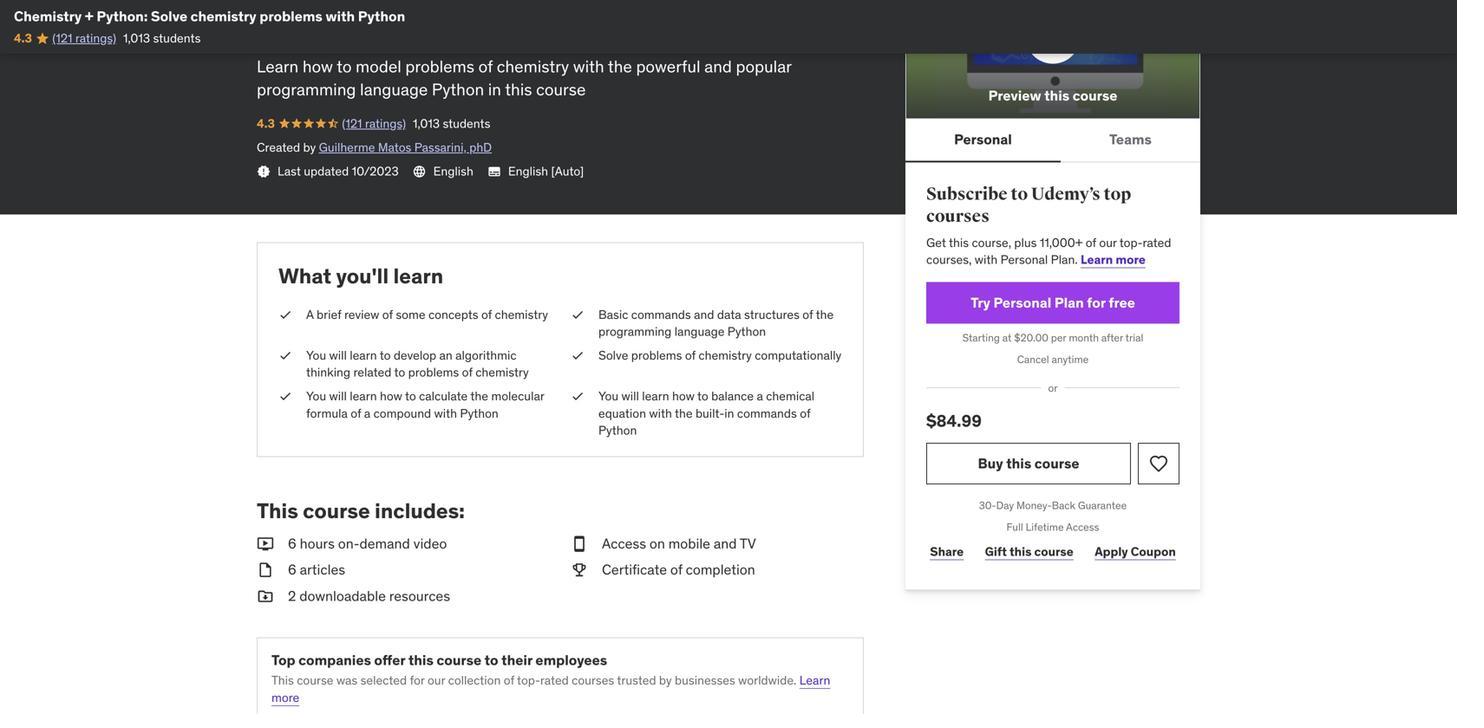 Task type: locate. For each thing, give the bounding box(es) containing it.
0 horizontal spatial ratings)
[[75, 30, 116, 46]]

1,013 students up passarini,
[[413, 116, 491, 131]]

0 vertical spatial programming
[[257, 79, 356, 100]]

1 vertical spatial this
[[272, 673, 294, 689]]

0 vertical spatial access
[[1066, 521, 1100, 534]]

1 vertical spatial language
[[675, 324, 725, 340]]

1 vertical spatial access
[[602, 535, 646, 553]]

learn more
[[1081, 252, 1146, 268], [272, 673, 831, 706]]

access down the back
[[1066, 521, 1100, 534]]

1 horizontal spatial how
[[380, 389, 402, 404]]

personal down plus at the right of page
[[1001, 252, 1048, 268]]

commands down chemical
[[737, 406, 797, 421]]

at
[[1003, 332, 1012, 345]]

small image left hours
[[257, 535, 274, 554]]

learn inside you will learn how to calculate the molecular formula of a compound with python
[[350, 389, 377, 404]]

you'll
[[336, 263, 389, 289]]

to left udemy's
[[1011, 184, 1028, 205]]

this for get
[[949, 235, 969, 251]]

6 up 2
[[288, 562, 296, 579]]

of down the access on mobile and tv
[[671, 562, 683, 579]]

a inside you will learn how to balance a chemical equation with the built-in commands of python
[[757, 389, 763, 404]]

top- inside the get this course, plus 11,000+ of our top-rated courses, with personal plan.
[[1120, 235, 1143, 251]]

access on mobile and tv
[[602, 535, 756, 553]]

2
[[288, 588, 296, 606]]

1 horizontal spatial 1,013
[[413, 116, 440, 131]]

you inside you will learn how to balance a chemical equation with the built-in commands of python
[[599, 389, 619, 404]]

basic
[[599, 307, 628, 323]]

python inside you will learn how to calculate the molecular formula of a compound with python
[[460, 406, 499, 421]]

our
[[1100, 235, 1117, 251], [428, 673, 445, 689]]

share button
[[927, 535, 968, 570]]

0 vertical spatial more
[[1116, 252, 1146, 268]]

0 horizontal spatial in
[[488, 79, 501, 100]]

small image
[[257, 535, 274, 554], [571, 535, 588, 554]]

1 vertical spatial rated
[[540, 673, 569, 689]]

language up solve problems of chemistry computationally
[[675, 324, 725, 340]]

python: inside chemistry + python: solve chemistry problems with python learn how to model problems of chemistry with the powerful and popular programming language python in this course
[[422, 0, 525, 15]]

1 vertical spatial ratings)
[[365, 116, 406, 131]]

learn inside learn more
[[800, 673, 831, 689]]

learn for you will learn how to balance a chemical equation with the built-in commands of python
[[642, 389, 669, 404]]

chemistry + python: solve chemistry problems with python
[[14, 7, 405, 25]]

personal down preview
[[954, 131, 1012, 148]]

course,
[[972, 235, 1012, 251]]

1 horizontal spatial for
[[1087, 294, 1106, 312]]

to inside chemistry + python: solve chemistry problems with python learn how to model problems of chemistry with the powerful and popular programming language python in this course
[[337, 56, 352, 77]]

+
[[399, 0, 416, 15], [85, 7, 94, 25]]

1 vertical spatial learn
[[1081, 252, 1113, 268]]

more for subscribe to udemy's top courses
[[1116, 252, 1146, 268]]

personal up $20.00
[[994, 294, 1052, 312]]

1,013 students
[[123, 30, 201, 46], [413, 116, 491, 131]]

0 horizontal spatial our
[[428, 673, 445, 689]]

language inside basic commands and data structures of the programming language python
[[675, 324, 725, 340]]

how left balance
[[672, 389, 695, 404]]

learn more down employees
[[272, 673, 831, 706]]

1 vertical spatial more
[[272, 690, 300, 706]]

the right the calculate
[[471, 389, 488, 404]]

of inside you will learn how to calculate the molecular formula of a compound with python
[[351, 406, 361, 421]]

1 horizontal spatial language
[[675, 324, 725, 340]]

a
[[306, 307, 314, 323]]

1 vertical spatial top-
[[517, 673, 540, 689]]

0 horizontal spatial access
[[602, 535, 646, 553]]

1 horizontal spatial learn more link
[[1081, 252, 1146, 268]]

personal button
[[906, 119, 1061, 161]]

1 horizontal spatial by
[[659, 673, 672, 689]]

1 horizontal spatial courses
[[927, 206, 990, 227]]

of left some
[[382, 307, 393, 323]]

learn for you will learn how to calculate the molecular formula of a compound with python
[[350, 389, 377, 404]]

will up formula
[[329, 389, 347, 404]]

you for you will learn how to balance a chemical equation with the built-in commands of python
[[599, 389, 619, 404]]

english for english
[[433, 164, 474, 179]]

0 vertical spatial 1,013
[[123, 30, 150, 46]]

1 horizontal spatial more
[[1116, 252, 1146, 268]]

courses down employees
[[572, 673, 614, 689]]

0 horizontal spatial (121 ratings)
[[52, 30, 116, 46]]

computationally
[[755, 348, 842, 364]]

1 vertical spatial learn more
[[272, 673, 831, 706]]

0 horizontal spatial a
[[364, 406, 371, 421]]

you
[[306, 348, 326, 364], [306, 389, 326, 404], [599, 389, 619, 404]]

0 vertical spatial 1,013 students
[[123, 30, 201, 46]]

ratings)
[[75, 30, 116, 46], [365, 116, 406, 131]]

in
[[488, 79, 501, 100], [725, 406, 734, 421]]

for left free at the top right of page
[[1087, 294, 1106, 312]]

of right formula
[[351, 406, 361, 421]]

0 vertical spatial language
[[360, 79, 428, 100]]

of up phd
[[479, 56, 493, 77]]

0 vertical spatial for
[[1087, 294, 1106, 312]]

0 vertical spatial learn more
[[1081, 252, 1146, 268]]

language down model
[[360, 79, 428, 100]]

by right trusted
[[659, 673, 672, 689]]

1 6 from the top
[[288, 535, 296, 553]]

1 horizontal spatial top-
[[1120, 235, 1143, 251]]

0 horizontal spatial learn more link
[[272, 673, 831, 706]]

you inside you will learn to develop an algorithmic thinking related to problems of chemistry
[[306, 348, 326, 364]]

0 vertical spatial (121 ratings)
[[52, 30, 116, 46]]

this right offer
[[408, 652, 434, 670]]

solve inside chemistry + python: solve chemistry problems with python learn how to model problems of chemistry with the powerful and popular programming language python in this course
[[531, 0, 604, 15]]

1 horizontal spatial learn more
[[1081, 252, 1146, 268]]

python: for chemistry + python: solve chemistry problems with python learn how to model problems of chemistry with the powerful and popular programming language python in this course
[[422, 0, 525, 15]]

1 small image from the left
[[257, 535, 274, 554]]

buy
[[978, 455, 1003, 473]]

and left tv
[[714, 535, 737, 553]]

algorithmic
[[456, 348, 517, 364]]

develop
[[394, 348, 437, 364]]

our down top companies offer this course to their employees
[[428, 673, 445, 689]]

(121 ratings)
[[52, 30, 116, 46], [342, 116, 406, 131]]

1 vertical spatial our
[[428, 673, 445, 689]]

thinking
[[306, 365, 351, 381]]

how up compound
[[380, 389, 402, 404]]

0 vertical spatial this
[[257, 498, 298, 524]]

0 horizontal spatial commands
[[631, 307, 691, 323]]

1 vertical spatial learn more link
[[272, 673, 831, 706]]

preview this course
[[989, 87, 1118, 105]]

learn more link down employees
[[272, 673, 831, 706]]

try personal plan for free
[[971, 294, 1136, 312]]

of down 'algorithmic'
[[462, 365, 473, 381]]

0 vertical spatial in
[[488, 79, 501, 100]]

the left built-
[[675, 406, 693, 421]]

certificate of completion
[[602, 562, 755, 579]]

this right preview
[[1045, 87, 1070, 105]]

access up certificate
[[602, 535, 646, 553]]

chemistry
[[610, 0, 742, 15], [191, 7, 257, 25], [497, 56, 569, 77], [495, 307, 548, 323], [699, 348, 752, 364], [476, 365, 529, 381]]

0 horizontal spatial by
[[303, 140, 316, 155]]

1 english from the left
[[433, 164, 474, 179]]

1 vertical spatial by
[[659, 673, 672, 689]]

6 for 6 articles
[[288, 562, 296, 579]]

0 vertical spatial a
[[757, 389, 763, 404]]

courses down subscribe
[[927, 206, 990, 227]]

0 horizontal spatial +
[[85, 7, 94, 25]]

in down balance
[[725, 406, 734, 421]]

1 horizontal spatial small image
[[571, 535, 588, 554]]

learn inside you will learn to develop an algorithmic thinking related to problems of chemistry
[[350, 348, 377, 364]]

gift
[[985, 544, 1007, 560]]

this right gift
[[1010, 544, 1032, 560]]

of right the concepts on the left of page
[[481, 307, 492, 323]]

hours
[[300, 535, 335, 553]]

learn more up free at the top right of page
[[1081, 252, 1146, 268]]

1 horizontal spatial students
[[443, 116, 491, 131]]

video
[[414, 535, 447, 553]]

1 horizontal spatial a
[[757, 389, 763, 404]]

learn
[[257, 56, 299, 77], [1081, 252, 1113, 268], [800, 673, 831, 689]]

the inside you will learn how to calculate the molecular formula of a compound with python
[[471, 389, 488, 404]]

xsmall image for a brief review of some concepts of chemistry
[[278, 307, 292, 324]]

learn for subscribe to udemy's top courses
[[1081, 252, 1113, 268]]

of right 11,000+
[[1086, 235, 1097, 251]]

by up updated
[[303, 140, 316, 155]]

programming up created
[[257, 79, 356, 100]]

0 horizontal spatial learn
[[257, 56, 299, 77]]

course down the lifetime
[[1035, 544, 1074, 560]]

6 hours on-demand video
[[288, 535, 447, 553]]

solve problems of chemistry computationally
[[599, 348, 842, 364]]

the up computationally
[[816, 307, 834, 323]]

0 horizontal spatial courses
[[572, 673, 614, 689]]

and inside basic commands and data structures of the programming language python
[[694, 307, 714, 323]]

top
[[1104, 184, 1132, 205]]

will inside you will learn how to calculate the molecular formula of a compound with python
[[329, 389, 347, 404]]

courses
[[927, 206, 990, 227], [572, 673, 614, 689]]

will inside you will learn to develop an algorithmic thinking related to problems of chemistry
[[329, 348, 347, 364]]

more down top
[[272, 690, 300, 706]]

of down chemical
[[800, 406, 811, 421]]

1 vertical spatial students
[[443, 116, 491, 131]]

+ for chemistry + python: solve chemistry problems with python
[[85, 7, 94, 25]]

how inside you will learn how to balance a chemical equation with the built-in commands of python
[[672, 389, 695, 404]]

brief
[[317, 307, 341, 323]]

course
[[536, 79, 586, 100], [1073, 87, 1118, 105], [1035, 455, 1080, 473], [303, 498, 370, 524], [1035, 544, 1074, 560], [437, 652, 482, 670], [297, 673, 334, 689]]

you inside you will learn how to calculate the molecular formula of a compound with python
[[306, 389, 326, 404]]

this for preview
[[1045, 87, 1070, 105]]

more up free at the top right of page
[[1116, 252, 1146, 268]]

commands right basic at the top
[[631, 307, 691, 323]]

course up [auto]
[[536, 79, 586, 100]]

day
[[997, 499, 1014, 513]]

+ inside chemistry + python: solve chemistry problems with python learn how to model problems of chemistry with the powerful and popular programming language python in this course
[[399, 0, 416, 15]]

this for this course was selected for our collection of top-rated courses trusted by businesses worldwide.
[[272, 673, 294, 689]]

0 horizontal spatial english
[[433, 164, 474, 179]]

solve
[[531, 0, 604, 15], [151, 7, 187, 25], [599, 348, 628, 364]]

learn inside you will learn how to balance a chemical equation with the built-in commands of python
[[642, 389, 669, 404]]

for down top companies offer this course to their employees
[[410, 673, 425, 689]]

small image left 6 articles
[[257, 561, 274, 581]]

matos
[[378, 140, 412, 155]]

will up thinking
[[329, 348, 347, 364]]

course up teams
[[1073, 87, 1118, 105]]

this inside chemistry + python: solve chemistry problems with python learn how to model problems of chemistry with the powerful and popular programming language python in this course
[[505, 79, 532, 100]]

learn for you will learn to develop an algorithmic thinking related to problems of chemistry
[[350, 348, 377, 364]]

1 vertical spatial programming
[[599, 324, 672, 340]]

you up equation
[[599, 389, 619, 404]]

1 vertical spatial commands
[[737, 406, 797, 421]]

english down passarini,
[[433, 164, 474, 179]]

how inside you will learn how to calculate the molecular formula of a compound with python
[[380, 389, 402, 404]]

per
[[1051, 332, 1067, 345]]

30-day money-back guarantee full lifetime access
[[979, 499, 1127, 534]]

you for you will learn how to calculate the molecular formula of a compound with python
[[306, 389, 326, 404]]

2 horizontal spatial learn
[[1081, 252, 1113, 268]]

learn up equation
[[642, 389, 669, 404]]

small image left certificate
[[571, 561, 588, 581]]

tab list
[[906, 119, 1201, 162]]

chemistry + python: solve chemistry problems with python learn how to model problems of chemistry with the powerful and popular programming language python in this course
[[257, 0, 792, 100]]

0 horizontal spatial python:
[[97, 7, 148, 25]]

courses inside subscribe to udemy's top courses
[[927, 206, 990, 227]]

with inside you will learn how to balance a chemical equation with the built-in commands of python
[[649, 406, 672, 421]]

and left popular
[[705, 56, 732, 77]]

1 vertical spatial in
[[725, 406, 734, 421]]

coupon
[[1131, 544, 1176, 560]]

for
[[1087, 294, 1106, 312], [410, 673, 425, 689]]

what
[[278, 263, 332, 289]]

this up courses,
[[949, 235, 969, 251]]

top
[[272, 652, 296, 670]]

of inside chemistry + python: solve chemistry problems with python learn how to model problems of chemistry with the powerful and popular programming language python in this course
[[479, 56, 493, 77]]

to left model
[[337, 56, 352, 77]]

downloadable
[[299, 588, 386, 606]]

english right closed captions image
[[508, 164, 548, 179]]

small image left on
[[571, 535, 588, 554]]

to down develop
[[394, 365, 405, 381]]

to up built-
[[697, 389, 709, 404]]

2 horizontal spatial how
[[672, 389, 695, 404]]

of right structures
[[803, 307, 813, 323]]

0 horizontal spatial chemistry
[[14, 7, 82, 25]]

1 vertical spatial personal
[[1001, 252, 1048, 268]]

2 english from the left
[[508, 164, 548, 179]]

1 horizontal spatial python:
[[422, 0, 525, 15]]

a left compound
[[364, 406, 371, 421]]

tab list containing personal
[[906, 119, 1201, 162]]

2 6 from the top
[[288, 562, 296, 579]]

this right buy
[[1007, 455, 1032, 473]]

top-
[[1120, 235, 1143, 251], [517, 673, 540, 689]]

0 horizontal spatial 4.3
[[14, 30, 32, 46]]

access
[[1066, 521, 1100, 534], [602, 535, 646, 553]]

this up english [auto]
[[505, 79, 532, 100]]

companies
[[299, 652, 371, 670]]

0 vertical spatial and
[[705, 56, 732, 77]]

1 horizontal spatial rated
[[1143, 235, 1172, 251]]

guarantee
[[1078, 499, 1127, 513]]

of down basic commands and data structures of the programming language python
[[685, 348, 696, 364]]

students up phd
[[443, 116, 491, 131]]

0 vertical spatial by
[[303, 140, 316, 155]]

1 horizontal spatial access
[[1066, 521, 1100, 534]]

and
[[705, 56, 732, 77], [694, 307, 714, 323], [714, 535, 737, 553]]

0 vertical spatial 6
[[288, 535, 296, 553]]

1,013 students down chemistry + python: solve chemistry problems with python
[[123, 30, 201, 46]]

$84.99
[[927, 411, 982, 432]]

0 vertical spatial learn more link
[[1081, 252, 1146, 268]]

6 for 6 hours on-demand video
[[288, 535, 296, 553]]

learn up created
[[257, 56, 299, 77]]

xsmall image
[[257, 165, 271, 179], [278, 307, 292, 324], [571, 307, 585, 324], [278, 348, 292, 365], [278, 388, 292, 405], [571, 388, 585, 405]]

learn right worldwide. at the right of page
[[800, 673, 831, 689]]

more inside learn more
[[272, 690, 300, 706]]

starting
[[963, 332, 1000, 345]]

to up compound
[[405, 389, 416, 404]]

xsmall image
[[571, 348, 585, 365]]

structures
[[744, 307, 800, 323]]

data
[[717, 307, 742, 323]]

course inside chemistry + python: solve chemistry problems with python learn how to model problems of chemistry with the powerful and popular programming language python in this course
[[536, 79, 586, 100]]

learn down "related"
[[350, 389, 377, 404]]

python inside basic commands and data structures of the programming language python
[[728, 324, 766, 340]]

a inside you will learn how to calculate the molecular formula of a compound with python
[[364, 406, 371, 421]]

buy this course button
[[927, 443, 1131, 485]]

(121
[[52, 30, 72, 46], [342, 116, 362, 131]]

1,013 down chemistry + python: solve chemistry problems with python
[[123, 30, 150, 46]]

1 horizontal spatial commands
[[737, 406, 797, 421]]

0 horizontal spatial top-
[[517, 673, 540, 689]]

formula
[[306, 406, 348, 421]]

1 vertical spatial a
[[364, 406, 371, 421]]

xsmall image for you will learn how to balance a chemical equation with the built-in commands of python
[[571, 388, 585, 405]]

small image for access
[[571, 535, 588, 554]]

chemistry inside chemistry + python: solve chemistry problems with python learn how to model problems of chemistry with the powerful and popular programming language python in this course
[[257, 0, 393, 15]]

will up equation
[[622, 389, 639, 404]]

small image left 2
[[257, 587, 274, 607]]

the
[[608, 56, 632, 77], [816, 307, 834, 323], [471, 389, 488, 404], [675, 406, 693, 421]]

english
[[433, 164, 474, 179], [508, 164, 548, 179]]

students down chemistry + python: solve chemistry problems with python
[[153, 30, 201, 46]]

will for equation
[[622, 389, 639, 404]]

learn up some
[[393, 263, 444, 289]]

learn
[[393, 263, 444, 289], [350, 348, 377, 364], [350, 389, 377, 404], [642, 389, 669, 404]]

in up phd
[[488, 79, 501, 100]]

programming down basic at the top
[[599, 324, 672, 340]]

0 horizontal spatial learn more
[[272, 673, 831, 706]]

will inside you will learn how to balance a chemical equation with the built-in commands of python
[[622, 389, 639, 404]]

how left model
[[303, 56, 333, 77]]

our right 11,000+
[[1100, 235, 1117, 251]]

learn up "related"
[[350, 348, 377, 364]]

learn more link up free at the top right of page
[[1081, 252, 1146, 268]]

course up on-
[[303, 498, 370, 524]]

you up formula
[[306, 389, 326, 404]]

0 vertical spatial top-
[[1120, 235, 1143, 251]]

this down top
[[272, 673, 294, 689]]

basic commands and data structures of the programming language python
[[599, 307, 834, 340]]

top- down their
[[517, 673, 540, 689]]

this for buy
[[1007, 455, 1032, 473]]

course language image
[[413, 165, 427, 179]]

top- down top
[[1120, 235, 1143, 251]]

6 left hours
[[288, 535, 296, 553]]

guilherme matos passarini, phd link
[[319, 140, 492, 155]]

wishlist image
[[1149, 454, 1169, 475]]

0 vertical spatial our
[[1100, 235, 1117, 251]]

language inside chemistry + python: solve chemistry problems with python learn how to model problems of chemistry with the powerful and popular programming language python in this course
[[360, 79, 428, 100]]

you up thinking
[[306, 348, 326, 364]]

1,013 up passarini,
[[413, 116, 440, 131]]

1 horizontal spatial in
[[725, 406, 734, 421]]

and left data
[[694, 307, 714, 323]]

0 horizontal spatial language
[[360, 79, 428, 100]]

1 horizontal spatial learn
[[800, 673, 831, 689]]

programming inside chemistry + python: solve chemistry problems with python learn how to model problems of chemistry with the powerful and popular programming language python in this course
[[257, 79, 356, 100]]

the left powerful
[[608, 56, 632, 77]]

2 small image from the left
[[571, 535, 588, 554]]

an
[[439, 348, 453, 364]]

1 horizontal spatial programming
[[599, 324, 672, 340]]

you will learn how to balance a chemical equation with the built-in commands of python
[[599, 389, 815, 438]]

udemy's
[[1031, 184, 1101, 205]]

completion
[[686, 562, 755, 579]]

anytime
[[1052, 353, 1089, 367]]

2 vertical spatial learn
[[800, 673, 831, 689]]

selected
[[361, 673, 407, 689]]

1 vertical spatial courses
[[572, 673, 614, 689]]

2 downloadable resources
[[288, 588, 450, 606]]

1 horizontal spatial chemistry
[[257, 0, 393, 15]]

1 vertical spatial 6
[[288, 562, 296, 579]]

learn right plan.
[[1081, 252, 1113, 268]]

of inside basic commands and data structures of the programming language python
[[803, 307, 813, 323]]

to inside subscribe to udemy's top courses
[[1011, 184, 1028, 205]]

this inside the get this course, plus 11,000+ of our top-rated courses, with personal plan.
[[949, 235, 969, 251]]

closed captions image
[[487, 165, 501, 179]]

small image for 6 hours on-demand video
[[257, 561, 274, 581]]

1 vertical spatial (121
[[342, 116, 362, 131]]

1 horizontal spatial +
[[399, 0, 416, 15]]

0 horizontal spatial students
[[153, 30, 201, 46]]

how for you will learn how to calculate the molecular formula of a compound with python
[[380, 389, 402, 404]]

small image
[[257, 561, 274, 581], [571, 561, 588, 581], [257, 587, 274, 607]]



Task type: vqa. For each thing, say whether or not it's contained in the screenshot.
THE CLOSE icon
no



Task type: describe. For each thing, give the bounding box(es) containing it.
xsmall image for last updated 10/2023
[[257, 165, 271, 179]]

apply coupon
[[1095, 544, 1176, 560]]

will for formula
[[329, 389, 347, 404]]

in inside chemistry + python: solve chemistry problems with python learn how to model problems of chemistry with the powerful and popular programming language python in this course
[[488, 79, 501, 100]]

popular
[[736, 56, 792, 77]]

businesses
[[675, 673, 736, 689]]

rated inside the get this course, plus 11,000+ of our top-rated courses, with personal plan.
[[1143, 235, 1172, 251]]

preview this course button
[[906, 0, 1201, 119]]

solve for chemistry + python: solve chemistry problems with python learn how to model problems of chemistry with the powerful and popular programming language python in this course
[[531, 0, 604, 15]]

to inside you will learn how to calculate the molecular formula of a compound with python
[[405, 389, 416, 404]]

small image for access on mobile and tv
[[571, 561, 588, 581]]

learn more link for top companies offer this course to their employees
[[272, 673, 831, 706]]

learn more for subscribe to udemy's top courses
[[1081, 252, 1146, 268]]

some
[[396, 307, 426, 323]]

xsmall image for basic commands and data structures of the programming language python
[[571, 307, 585, 324]]

our inside the get this course, plus 11,000+ of our top-rated courses, with personal plan.
[[1100, 235, 1117, 251]]

11,000+
[[1040, 235, 1083, 251]]

personal inside the get this course, plus 11,000+ of our top-rated courses, with personal plan.
[[1001, 252, 1048, 268]]

the inside basic commands and data structures of the programming language python
[[816, 307, 834, 323]]

xsmall image for you will learn to develop an algorithmic thinking related to problems of chemistry
[[278, 348, 292, 365]]

1 horizontal spatial 4.3
[[257, 116, 275, 131]]

6 articles
[[288, 562, 345, 579]]

this course includes:
[[257, 498, 465, 524]]

the inside you will learn how to balance a chemical equation with the built-in commands of python
[[675, 406, 693, 421]]

plan.
[[1051, 252, 1078, 268]]

commands inside you will learn how to balance a chemical equation with the built-in commands of python
[[737, 406, 797, 421]]

subscribe
[[927, 184, 1008, 205]]

or
[[1048, 382, 1058, 395]]

month
[[1069, 332, 1099, 345]]

learn more for top companies offer this course to their employees
[[272, 673, 831, 706]]

includes:
[[375, 498, 465, 524]]

to inside you will learn how to balance a chemical equation with the built-in commands of python
[[697, 389, 709, 404]]

concepts
[[429, 307, 479, 323]]

tv
[[740, 535, 756, 553]]

full
[[1007, 521, 1023, 534]]

you for you will learn to develop an algorithmic thinking related to problems of chemistry
[[306, 348, 326, 364]]

with inside the get this course, plus 11,000+ of our top-rated courses, with personal plan.
[[975, 252, 998, 268]]

with inside you will learn how to calculate the molecular formula of a compound with python
[[434, 406, 457, 421]]

0 vertical spatial 4.3
[[14, 30, 32, 46]]

teams button
[[1061, 119, 1201, 161]]

get
[[927, 235, 946, 251]]

model
[[356, 56, 402, 77]]

equation
[[599, 406, 646, 421]]

of inside you will learn how to balance a chemical equation with the built-in commands of python
[[800, 406, 811, 421]]

plan
[[1055, 294, 1084, 312]]

guilherme
[[319, 140, 375, 155]]

how for you will learn how to balance a chemical equation with the built-in commands of python
[[672, 389, 695, 404]]

back
[[1052, 499, 1076, 513]]

compound
[[374, 406, 431, 421]]

to up "related"
[[380, 348, 391, 364]]

more for top companies offer this course to their employees
[[272, 690, 300, 706]]

small image for 6
[[257, 535, 274, 554]]

of inside you will learn to develop an algorithmic thinking related to problems of chemistry
[[462, 365, 473, 381]]

in inside you will learn how to balance a chemical equation with the built-in commands of python
[[725, 406, 734, 421]]

1 vertical spatial 1,013
[[413, 116, 440, 131]]

0 vertical spatial (121
[[52, 30, 72, 46]]

starting at $20.00 per month after trial cancel anytime
[[963, 332, 1144, 367]]

0 vertical spatial ratings)
[[75, 30, 116, 46]]

after
[[1102, 332, 1124, 345]]

english for english [auto]
[[508, 164, 548, 179]]

articles
[[300, 562, 345, 579]]

free
[[1109, 294, 1136, 312]]

xsmall image for you will learn how to calculate the molecular formula of a compound with python
[[278, 388, 292, 405]]

and inside chemistry + python: solve chemistry problems with python learn how to model problems of chemistry with the powerful and popular programming language python in this course
[[705, 56, 732, 77]]

course up the back
[[1035, 455, 1080, 473]]

course down companies
[[297, 673, 334, 689]]

python inside you will learn how to balance a chemical equation with the built-in commands of python
[[599, 423, 637, 438]]

learn more link for subscribe to udemy's top courses
[[1081, 252, 1146, 268]]

review
[[344, 307, 379, 323]]

1 vertical spatial 1,013 students
[[413, 116, 491, 131]]

trial
[[1126, 332, 1144, 345]]

money-
[[1017, 499, 1052, 513]]

their
[[502, 652, 533, 670]]

chemistry for chemistry + python: solve chemistry problems with python
[[14, 7, 82, 25]]

learn inside chemistry + python: solve chemistry problems with python learn how to model problems of chemistry with the powerful and popular programming language python in this course
[[257, 56, 299, 77]]

1 vertical spatial (121 ratings)
[[342, 116, 406, 131]]

english [auto]
[[508, 164, 584, 179]]

updated
[[304, 164, 349, 179]]

lifetime
[[1026, 521, 1064, 534]]

learn for what you'll learn
[[393, 263, 444, 289]]

cancel
[[1017, 353, 1049, 367]]

created by guilherme matos passarini, phd
[[257, 140, 492, 155]]

0 horizontal spatial 1,013 students
[[123, 30, 201, 46]]

chemical
[[766, 389, 815, 404]]

2 vertical spatial and
[[714, 535, 737, 553]]

1 horizontal spatial (121
[[342, 116, 362, 131]]

you will learn how to calculate the molecular formula of a compound with python
[[306, 389, 544, 421]]

last updated 10/2023
[[278, 164, 399, 179]]

resources
[[389, 588, 450, 606]]

demand
[[360, 535, 410, 553]]

preview
[[989, 87, 1042, 105]]

gift this course
[[985, 544, 1074, 560]]

on-
[[338, 535, 360, 553]]

apply coupon button
[[1091, 535, 1180, 570]]

employees
[[536, 652, 607, 670]]

related
[[353, 365, 392, 381]]

created
[[257, 140, 300, 155]]

of down their
[[504, 673, 514, 689]]

passarini,
[[414, 140, 467, 155]]

plus
[[1015, 235, 1037, 251]]

certificate
[[602, 562, 667, 579]]

calculate
[[419, 389, 468, 404]]

this course was selected for our collection of top-rated courses trusted by businesses worldwide.
[[272, 673, 797, 689]]

+ for chemistry + python: solve chemistry problems with python learn how to model problems of chemistry with the powerful and popular programming language python in this course
[[399, 0, 416, 15]]

chemistry for chemistry + python: solve chemistry problems with python learn how to model problems of chemistry with the powerful and popular programming language python in this course
[[257, 0, 393, 15]]

of inside the get this course, plus 11,000+ of our top-rated courses, with personal plan.
[[1086, 235, 1097, 251]]

mobile
[[669, 535, 711, 553]]

subscribe to udemy's top courses
[[927, 184, 1132, 227]]

phd
[[470, 140, 492, 155]]

programming inside basic commands and data structures of the programming language python
[[599, 324, 672, 340]]

access inside 30-day money-back guarantee full lifetime access
[[1066, 521, 1100, 534]]

how inside chemistry + python: solve chemistry problems with python learn how to model problems of chemistry with the powerful and popular programming language python in this course
[[303, 56, 333, 77]]

gift this course link
[[982, 535, 1078, 570]]

try
[[971, 294, 991, 312]]

share
[[930, 544, 964, 560]]

10/2023
[[352, 164, 399, 179]]

problems inside you will learn to develop an algorithmic thinking related to problems of chemistry
[[408, 365, 459, 381]]

to left their
[[485, 652, 499, 670]]

this for this course includes:
[[257, 498, 298, 524]]

try personal plan for free link
[[927, 283, 1180, 324]]

solve for chemistry + python: solve chemistry problems with python
[[151, 7, 187, 25]]

trusted
[[617, 673, 656, 689]]

will for related
[[329, 348, 347, 364]]

on
[[650, 535, 665, 553]]

top companies offer this course to their employees
[[272, 652, 607, 670]]

commands inside basic commands and data structures of the programming language python
[[631, 307, 691, 323]]

course up collection
[[437, 652, 482, 670]]

30-
[[979, 499, 997, 513]]

0 horizontal spatial for
[[410, 673, 425, 689]]

python: for chemistry + python: solve chemistry problems with python
[[97, 7, 148, 25]]

collection
[[448, 673, 501, 689]]

chemistry inside you will learn to develop an algorithmic thinking related to problems of chemistry
[[476, 365, 529, 381]]

0 horizontal spatial 1,013
[[123, 30, 150, 46]]

learn for top companies offer this course to their employees
[[800, 673, 831, 689]]

[auto]
[[551, 164, 584, 179]]

you will learn to develop an algorithmic thinking related to problems of chemistry
[[306, 348, 529, 381]]

2 vertical spatial personal
[[994, 294, 1052, 312]]

apply
[[1095, 544, 1128, 560]]

molecular
[[491, 389, 544, 404]]

powerful
[[636, 56, 701, 77]]

the inside chemistry + python: solve chemistry problems with python learn how to model problems of chemistry with the powerful and popular programming language python in this course
[[608, 56, 632, 77]]

0 horizontal spatial rated
[[540, 673, 569, 689]]

buy this course
[[978, 455, 1080, 473]]

personal inside button
[[954, 131, 1012, 148]]

this for gift
[[1010, 544, 1032, 560]]

courses,
[[927, 252, 972, 268]]

1 horizontal spatial ratings)
[[365, 116, 406, 131]]

0 vertical spatial students
[[153, 30, 201, 46]]



